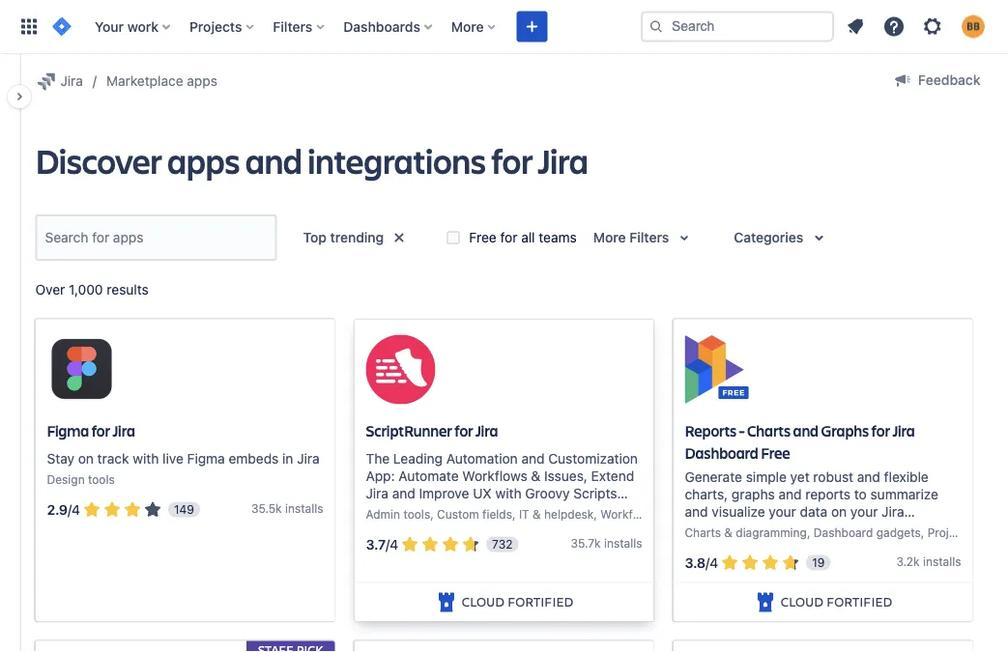 Task type: vqa. For each thing, say whether or not it's contained in the screenshot.
FIGMA FOR JIRA
yes



Task type: describe. For each thing, give the bounding box(es) containing it.
scripts
[[574, 485, 618, 501]]

search image
[[649, 19, 664, 34]]

-
[[740, 421, 745, 441]]

cloud fortified for reports - charts and graphs for jira dashboard free
[[781, 594, 893, 611]]

app:
[[366, 468, 395, 484]]

, down improve
[[431, 508, 434, 521]]

gadgets
[[877, 526, 922, 540]]

project
[[928, 526, 967, 540]]

figma for jira
[[47, 421, 135, 441]]

19
[[813, 557, 825, 570]]

4 for reports - charts and graphs for jira dashboard free
[[710, 555, 719, 571]]

more filters
[[594, 230, 670, 246]]

scriptrunner for jira
[[366, 421, 498, 441]]

reports - charts and graphs for jira dashboard free
[[685, 421, 916, 463]]

reports
[[685, 421, 737, 441]]

over
[[35, 282, 65, 298]]

s for figma for jira
[[317, 502, 324, 515]]

3.8 / 4
[[685, 555, 719, 571]]

projects button
[[184, 11, 262, 42]]

results
[[107, 282, 149, 298]]

dashboards button
[[338, 11, 440, 42]]

the leading automation and customization app: automate workflows & issues, extend jira and improve ux with groovy scripts and jql
[[366, 451, 638, 519]]

reports
[[806, 486, 851, 502]]

scriptrunner for jira image
[[366, 335, 436, 405]]

charts,
[[685, 486, 728, 502]]

1 vertical spatial &
[[533, 508, 541, 521]]

reports - charts and graphs for jira dashboard free image
[[685, 335, 755, 405]]

issues,
[[545, 468, 588, 484]]

35.5k
[[251, 502, 282, 515]]

marketplace
[[106, 73, 183, 89]]

charts inside reports - charts and graphs for jira dashboard free
[[748, 421, 791, 441]]

ux
[[473, 485, 492, 501]]

jira inside the generate simple yet robust and flexible charts, graphs and reports to summarize and visualize your data on your jira dashboards
[[882, 504, 905, 520]]

in
[[283, 451, 294, 466]]

, left the it
[[513, 508, 516, 521]]

graphs
[[822, 421, 870, 441]]

3.2k install s
[[897, 555, 962, 569]]

your
[[95, 18, 124, 34]]

to
[[855, 486, 867, 502]]

cloud for jira
[[462, 594, 505, 611]]

marketplace apps link
[[106, 70, 218, 93]]

for for scriptrunner for jira
[[455, 421, 473, 441]]

0 horizontal spatial charts
[[685, 526, 722, 540]]

marketplace apps
[[106, 73, 218, 89]]

for inside reports - charts and graphs for jira dashboard free
[[872, 421, 891, 441]]

your work button
[[89, 11, 178, 42]]

appswitcher icon image
[[17, 15, 41, 38]]

visualize
[[712, 504, 766, 520]]

over 1,000 results
[[35, 282, 149, 298]]

& inside the leading automation and customization app: automate workflows & issues, extend jira and improve ux with groovy scripts and jql
[[531, 468, 541, 484]]

groovy
[[526, 485, 570, 501]]

scriptrunner
[[366, 421, 452, 441]]

integrations
[[308, 137, 486, 183]]

charts & diagramming , dashboard gadgets , project manage
[[685, 526, 1009, 540]]

732
[[492, 538, 513, 552]]

custom
[[437, 508, 479, 521]]

fortified for scriptrunner for jira
[[508, 594, 574, 611]]

Search field
[[641, 11, 835, 42]]

diagramming
[[736, 526, 808, 540]]

create image
[[521, 15, 544, 38]]

jira software image
[[50, 15, 74, 38]]

and inside reports - charts and graphs for jira dashboard free
[[794, 421, 819, 441]]

categories
[[734, 230, 804, 246]]

free inside reports - charts and graphs for jira dashboard free
[[761, 443, 791, 463]]

embeds
[[229, 451, 279, 466]]

automation
[[447, 451, 518, 466]]

install for figma for jira
[[285, 502, 317, 515]]

workflows
[[463, 468, 528, 484]]

install for scriptrunner for jira
[[604, 537, 637, 550]]

summarize
[[871, 486, 939, 502]]

leading
[[394, 451, 443, 466]]

top trending
[[303, 230, 384, 246]]

jira link
[[35, 70, 83, 93]]

graphs
[[732, 486, 775, 502]]

admin
[[366, 508, 400, 521]]

s for scriptrunner for jira
[[637, 537, 643, 550]]

more for more
[[452, 18, 484, 34]]

remove selected image
[[388, 226, 411, 250]]

cloud for charts
[[781, 594, 824, 611]]

jira up teams
[[538, 137, 589, 183]]

simple
[[746, 469, 787, 485]]

yet
[[791, 469, 810, 485]]

2.9
[[47, 502, 68, 518]]

, down 'data'
[[808, 526, 811, 540]]

admin tools , custom fields , it & helpdesk , workflow
[[366, 508, 652, 521]]

jira inside the leading automation and customization app: automate workflows & issues, extend jira and improve ux with groovy scripts and jql
[[366, 485, 389, 501]]

work
[[127, 18, 159, 34]]

35.5k install s
[[251, 502, 324, 515]]

2 vertical spatial &
[[725, 526, 733, 540]]

on inside the generate simple yet robust and flexible charts, graphs and reports to summarize and visualize your data on your jira dashboards
[[832, 504, 847, 520]]

jira right the sidebar navigation icon
[[60, 73, 83, 89]]

live
[[163, 451, 184, 466]]

teams
[[539, 229, 577, 245]]

3.7
[[366, 537, 386, 553]]

35.7k install s
[[571, 537, 643, 550]]

fields
[[483, 508, 513, 521]]

trending
[[330, 230, 384, 246]]



Task type: locate. For each thing, give the bounding box(es) containing it.
fortified down charts & diagramming , dashboard gadgets , project manage
[[827, 594, 893, 611]]

track
[[97, 451, 129, 466]]

/ for scriptrunner for jira
[[386, 537, 390, 553]]

0 vertical spatial figma
[[47, 421, 89, 441]]

cloud right cloud fortified app badge image at the bottom
[[462, 594, 505, 611]]

1 horizontal spatial free
[[761, 443, 791, 463]]

1 vertical spatial with
[[496, 485, 522, 501]]

1 vertical spatial s
[[637, 537, 643, 550]]

discover apps and integrations for jira
[[35, 137, 589, 183]]

1 vertical spatial charts
[[685, 526, 722, 540]]

sidebar navigation image
[[0, 77, 43, 116]]

0 vertical spatial more
[[452, 18, 484, 34]]

1 horizontal spatial /
[[386, 537, 390, 553]]

0 horizontal spatial tools
[[88, 473, 115, 486]]

free left "all"
[[469, 229, 497, 245]]

flexible
[[885, 469, 929, 485]]

for up track
[[92, 421, 110, 441]]

apps for marketplace
[[187, 73, 218, 89]]

the
[[366, 451, 390, 466]]

2.9 / 4
[[47, 502, 80, 518]]

0 horizontal spatial s
[[317, 502, 324, 515]]

2 horizontal spatial install
[[924, 555, 956, 569]]

0 horizontal spatial /
[[68, 502, 72, 518]]

feedback
[[919, 72, 981, 88]]

figma up stay
[[47, 421, 89, 441]]

1 your from the left
[[769, 504, 797, 520]]

jira down "summarize"
[[882, 504, 905, 520]]

3.8
[[685, 555, 706, 571]]

figma for jira image
[[47, 335, 117, 405]]

stay
[[47, 451, 74, 466]]

primary element
[[12, 0, 641, 54]]

0 horizontal spatial figma
[[47, 421, 89, 441]]

improve
[[419, 485, 470, 501]]

/ for figma for jira
[[68, 502, 72, 518]]

1 horizontal spatial s
[[637, 537, 643, 550]]

0 vertical spatial /
[[68, 502, 72, 518]]

dashboard
[[685, 443, 759, 463], [814, 526, 874, 540]]

your
[[769, 504, 797, 520], [851, 504, 879, 520]]

charts up 3.8 / 4
[[685, 526, 722, 540]]

2 horizontal spatial /
[[706, 555, 710, 571]]

fortified for reports - charts and graphs for jira dashboard free
[[827, 594, 893, 611]]

0 vertical spatial dashboard
[[685, 443, 759, 463]]

1 vertical spatial apps
[[167, 137, 240, 183]]

install down project
[[924, 555, 956, 569]]

apps down the projects
[[187, 73, 218, 89]]

extend
[[592, 468, 635, 484]]

4 right 2.9
[[72, 502, 80, 518]]

0 horizontal spatial cloud
[[462, 594, 505, 611]]

cloud fortified app badge image
[[435, 591, 458, 615]]

1 fortified from the left
[[508, 594, 574, 611]]

1 horizontal spatial cloud fortified
[[781, 594, 893, 611]]

dashboards
[[685, 521, 759, 537]]

s down project
[[956, 555, 962, 569]]

4 right the 3.7
[[390, 537, 399, 553]]

/ down "design"
[[68, 502, 72, 518]]

0 horizontal spatial with
[[133, 451, 159, 466]]

cloud right cloud fortified app badge icon
[[781, 594, 824, 611]]

jira right in
[[297, 451, 320, 466]]

filters
[[273, 18, 313, 34], [630, 230, 670, 246]]

0 vertical spatial tools
[[88, 473, 115, 486]]

0 vertical spatial s
[[317, 502, 324, 515]]

0 horizontal spatial 4
[[72, 502, 80, 518]]

s
[[317, 502, 324, 515], [637, 537, 643, 550], [956, 555, 962, 569]]

jql
[[393, 503, 418, 519]]

install right 35.5k
[[285, 502, 317, 515]]

jira up track
[[113, 421, 135, 441]]

1,000
[[69, 282, 103, 298]]

with inside the leading automation and customization app: automate workflows & issues, extend jira and improve ux with groovy scripts and jql
[[496, 485, 522, 501]]

0 vertical spatial filters
[[273, 18, 313, 34]]

your up diagramming
[[769, 504, 797, 520]]

/
[[68, 502, 72, 518], [386, 537, 390, 553], [706, 555, 710, 571]]

install down workflow on the right bottom
[[604, 537, 637, 550]]

1 vertical spatial filters
[[630, 230, 670, 246]]

settings image
[[922, 15, 945, 38]]

jira up automation
[[476, 421, 498, 441]]

free up simple
[[761, 443, 791, 463]]

1 horizontal spatial 4
[[390, 537, 399, 553]]

1 cloud fortified from the left
[[462, 594, 574, 611]]

0 vertical spatial 4
[[72, 502, 80, 518]]

1 vertical spatial 4
[[390, 537, 399, 553]]

& down visualize
[[725, 526, 733, 540]]

notifications image
[[844, 15, 868, 38]]

1 horizontal spatial cloud
[[781, 594, 824, 611]]

apps for discover
[[167, 137, 240, 183]]

149
[[174, 503, 194, 517]]

1 vertical spatial tools
[[404, 508, 431, 521]]

0 horizontal spatial on
[[78, 451, 94, 466]]

customization
[[549, 451, 638, 466]]

for for free for all teams
[[501, 229, 518, 245]]

on right stay
[[78, 451, 94, 466]]

more for more filters
[[594, 230, 626, 246]]

0 horizontal spatial fortified
[[508, 594, 574, 611]]

2 vertical spatial s
[[956, 555, 962, 569]]

your down to at the right
[[851, 504, 879, 520]]

more button
[[446, 11, 504, 42]]

1 horizontal spatial fortified
[[827, 594, 893, 611]]

1 vertical spatial dashboard
[[814, 526, 874, 540]]

0 horizontal spatial free
[[469, 229, 497, 245]]

1 cloud from the left
[[462, 594, 505, 611]]

1 horizontal spatial your
[[851, 504, 879, 520]]

with up admin tools , custom fields , it & helpdesk , workflow
[[496, 485, 522, 501]]

1 horizontal spatial filters
[[630, 230, 670, 246]]

robust
[[814, 469, 854, 485]]

dashboards
[[344, 18, 421, 34]]

0 horizontal spatial your
[[769, 504, 797, 520]]

figma right live
[[187, 451, 225, 466]]

apps down the marketplace apps link
[[167, 137, 240, 183]]

0 horizontal spatial more
[[452, 18, 484, 34]]

more inside "dropdown button"
[[452, 18, 484, 34]]

s for reports - charts and graphs for jira dashboard free
[[956, 555, 962, 569]]

cloud fortified down 732
[[462, 594, 574, 611]]

/ for reports - charts and graphs for jira dashboard free
[[706, 555, 710, 571]]

Search for apps field
[[39, 221, 273, 255]]

charts right - at the right bottom of page
[[748, 421, 791, 441]]

3.2k
[[897, 555, 920, 569]]

0 vertical spatial &
[[531, 468, 541, 484]]

more right teams
[[594, 230, 626, 246]]

4 right 3.8
[[710, 555, 719, 571]]

your profile and settings image
[[962, 15, 986, 38]]

feedback button
[[880, 65, 993, 96]]

, left project
[[922, 526, 925, 540]]

free
[[469, 229, 497, 245], [761, 443, 791, 463]]

1 vertical spatial more
[[594, 230, 626, 246]]

1 horizontal spatial charts
[[748, 421, 791, 441]]

4 for scriptrunner for jira
[[390, 537, 399, 553]]

on inside stay on track with live figma embeds in jira design tools
[[78, 451, 94, 466]]

dashboard down 'data'
[[814, 526, 874, 540]]

tools down track
[[88, 473, 115, 486]]

design
[[47, 473, 85, 486]]

/ down admin
[[386, 537, 390, 553]]

/ down dashboards
[[706, 555, 710, 571]]

cloud
[[462, 594, 505, 611], [781, 594, 824, 611]]

1 vertical spatial /
[[386, 537, 390, 553]]

s right 35.5k
[[317, 502, 324, 515]]

35.7k
[[571, 537, 601, 550]]

your work
[[95, 18, 159, 34]]

fortified down 732
[[508, 594, 574, 611]]

0 horizontal spatial filters
[[273, 18, 313, 34]]

tools
[[88, 473, 115, 486], [404, 508, 431, 521]]

workflow
[[601, 508, 652, 521]]

with
[[133, 451, 159, 466], [496, 485, 522, 501]]

jira inside reports - charts and graphs for jira dashboard free
[[893, 421, 916, 441]]

context icon image
[[35, 70, 59, 93], [35, 70, 59, 93]]

filters right projects popup button
[[273, 18, 313, 34]]

4
[[72, 502, 80, 518], [390, 537, 399, 553], [710, 555, 719, 571]]

0 vertical spatial with
[[133, 451, 159, 466]]

1 horizontal spatial more
[[594, 230, 626, 246]]

jira up the flexible
[[893, 421, 916, 441]]

for up free for all teams
[[491, 137, 533, 183]]

figma
[[47, 421, 89, 441], [187, 451, 225, 466]]

cloud fortified down 19
[[781, 594, 893, 611]]

dashboard down reports
[[685, 443, 759, 463]]

1 vertical spatial on
[[832, 504, 847, 520]]

data
[[801, 504, 828, 520]]

1 vertical spatial free
[[761, 443, 791, 463]]

on down reports
[[832, 504, 847, 520]]

figma inside stay on track with live figma embeds in jira design tools
[[187, 451, 225, 466]]

jira inside stay on track with live figma embeds in jira design tools
[[297, 451, 320, 466]]

, down the scripts at the right bottom of page
[[594, 508, 598, 521]]

filters inside popup button
[[273, 18, 313, 34]]

0 vertical spatial install
[[285, 502, 317, 515]]

for left "all"
[[501, 229, 518, 245]]

cloud fortified app badge image
[[754, 591, 777, 615]]

with inside stay on track with live figma embeds in jira design tools
[[133, 451, 159, 466]]

cloud fortified for scriptrunner for jira
[[462, 594, 574, 611]]

with left live
[[133, 451, 159, 466]]

1 horizontal spatial dashboard
[[814, 526, 874, 540]]

1 vertical spatial install
[[604, 537, 637, 550]]

& up the groovy
[[531, 468, 541, 484]]

more
[[452, 18, 484, 34], [594, 230, 626, 246]]

2 vertical spatial 4
[[710, 555, 719, 571]]

helpdesk
[[545, 508, 594, 521]]

free for all teams
[[469, 229, 577, 245]]

charts
[[748, 421, 791, 441], [685, 526, 722, 540]]

install for reports - charts and graphs for jira dashboard free
[[924, 555, 956, 569]]

help image
[[883, 15, 906, 38]]

banner containing your work
[[0, 0, 1009, 54]]

1 horizontal spatial install
[[604, 537, 637, 550]]

and
[[245, 137, 302, 183], [794, 421, 819, 441], [522, 451, 545, 466], [858, 469, 881, 485], [392, 485, 416, 501], [779, 486, 802, 502], [366, 503, 389, 519], [685, 504, 709, 520]]

2 cloud from the left
[[781, 594, 824, 611]]

0 vertical spatial charts
[[748, 421, 791, 441]]

discover
[[35, 137, 162, 183]]

for for figma for jira
[[92, 421, 110, 441]]

2 cloud fortified from the left
[[781, 594, 893, 611]]

jira software image
[[50, 15, 74, 38]]

filters right teams
[[630, 230, 670, 246]]

it
[[519, 508, 530, 521]]

2 fortified from the left
[[827, 594, 893, 611]]

1 horizontal spatial with
[[496, 485, 522, 501]]

generate
[[685, 469, 743, 485]]

all
[[522, 229, 535, 245]]

apps
[[187, 73, 218, 89], [167, 137, 240, 183]]

banner
[[0, 0, 1009, 54]]

jira
[[60, 73, 83, 89], [538, 137, 589, 183], [113, 421, 135, 441], [476, 421, 498, 441], [893, 421, 916, 441], [297, 451, 320, 466], [366, 485, 389, 501], [882, 504, 905, 520]]

tools inside stay on track with live figma embeds in jira design tools
[[88, 473, 115, 486]]

& right the it
[[533, 508, 541, 521]]

s down workflow on the right bottom
[[637, 537, 643, 550]]

automate
[[399, 468, 459, 484]]

for up automation
[[455, 421, 473, 441]]

for
[[491, 137, 533, 183], [501, 229, 518, 245], [92, 421, 110, 441], [455, 421, 473, 441], [872, 421, 891, 441]]

filters button
[[267, 11, 332, 42]]

jira down app:
[[366, 485, 389, 501]]

0 horizontal spatial install
[[285, 502, 317, 515]]

0 horizontal spatial dashboard
[[685, 443, 759, 463]]

stay on track with live figma embeds in jira design tools
[[47, 451, 320, 486]]

2 vertical spatial /
[[706, 555, 710, 571]]

0 vertical spatial free
[[469, 229, 497, 245]]

manage
[[970, 526, 1009, 540]]

1 horizontal spatial on
[[832, 504, 847, 520]]

for right the graphs
[[872, 421, 891, 441]]

generate simple yet robust and flexible charts, graphs and reports to summarize and visualize your data on your jira dashboards
[[685, 469, 939, 537]]

1 horizontal spatial tools
[[404, 508, 431, 521]]

projects
[[190, 18, 242, 34]]

0 vertical spatial on
[[78, 451, 94, 466]]

more left create image
[[452, 18, 484, 34]]

cloud fortified
[[462, 594, 574, 611], [781, 594, 893, 611]]

3.7 / 4
[[366, 537, 399, 553]]

0 horizontal spatial cloud fortified
[[462, 594, 574, 611]]

dashboard inside reports - charts and graphs for jira dashboard free
[[685, 443, 759, 463]]

2 your from the left
[[851, 504, 879, 520]]

tools right admin
[[404, 508, 431, 521]]

1 vertical spatial figma
[[187, 451, 225, 466]]

0 vertical spatial apps
[[187, 73, 218, 89]]

top
[[303, 230, 327, 246]]

2 vertical spatial install
[[924, 555, 956, 569]]

2 horizontal spatial 4
[[710, 555, 719, 571]]

fortified
[[508, 594, 574, 611], [827, 594, 893, 611]]

2 horizontal spatial s
[[956, 555, 962, 569]]

,
[[431, 508, 434, 521], [513, 508, 516, 521], [594, 508, 598, 521], [808, 526, 811, 540], [922, 526, 925, 540]]

4 for figma for jira
[[72, 502, 80, 518]]

1 horizontal spatial figma
[[187, 451, 225, 466]]



